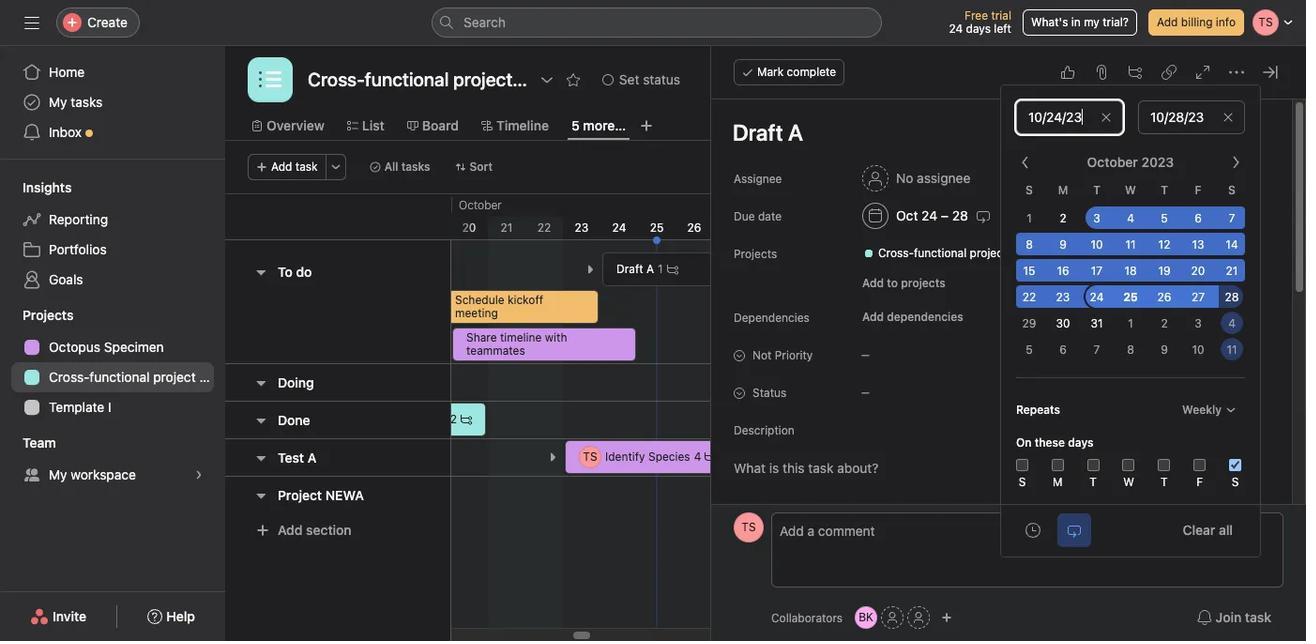 Task type: locate. For each thing, give the bounding box(es) containing it.
home
[[49, 64, 85, 80]]

0 vertical spatial 8
[[1026, 237, 1033, 251]]

1 — from the top
[[862, 349, 870, 360]]

october 2023
[[1087, 153, 1174, 169]]

close details image
[[1263, 65, 1278, 80]]

f up 13
[[1195, 183, 1202, 197]]

add down project
[[278, 522, 303, 538]]

days left left
[[966, 22, 991, 36]]

w down w option
[[1124, 474, 1135, 489]]

0 vertical spatial 11
[[1126, 237, 1136, 251]]

1 vertical spatial ts
[[742, 520, 756, 534]]

project down repeats icon
[[970, 246, 1007, 260]]

5 down 29
[[1026, 342, 1033, 356]]

0 vertical spatial projects
[[734, 247, 777, 261]]

template i link
[[11, 392, 214, 422]]

1 left leftcount icon
[[658, 262, 663, 276]]

see details, my workspace image
[[193, 469, 205, 481]]

1 horizontal spatial cross-functional project plan link
[[856, 244, 1041, 263]]

my for my workspace
[[49, 466, 67, 482]]

7 down 31
[[1094, 342, 1100, 356]]

0 horizontal spatial leftcount image
[[461, 414, 472, 425]]

20 down 13
[[1192, 263, 1205, 277]]

section
[[306, 522, 352, 538]]

1 vertical spatial — button
[[854, 379, 967, 405]]

collapse task list for the section to do image
[[253, 265, 268, 280]]

insights
[[23, 179, 72, 195]]

on
[[1016, 435, 1032, 449]]

2 — from the top
[[862, 387, 870, 398]]

main content containing no assignee
[[713, 99, 1290, 641]]

0 vertical spatial functional
[[365, 69, 449, 90]]

functional up board link
[[365, 69, 449, 90]]

cross-functional project plan link up i
[[11, 362, 225, 392]]

S checkbox
[[1016, 458, 1029, 471]]

0 horizontal spatial 6
[[1060, 342, 1067, 356]]

0 horizontal spatial plan
[[199, 369, 225, 385]]

invite button
[[18, 600, 99, 634]]

projects element
[[0, 298, 225, 426]]

tasks down 'home'
[[71, 94, 103, 110]]

6 down 30
[[1060, 342, 1067, 356]]

0 vertical spatial tasks
[[71, 94, 103, 110]]

to
[[278, 264, 293, 280]]

10
[[1091, 237, 1103, 251], [1192, 342, 1205, 356]]

4 down 14
[[1229, 316, 1236, 330]]

24 up draft
[[612, 221, 626, 235]]

30
[[1056, 316, 1070, 330]]

dependencies
[[734, 311, 810, 325]]

0 horizontal spatial october
[[459, 198, 502, 212]]

m down m checkbox
[[1053, 474, 1063, 489]]

add billing info
[[1157, 15, 1236, 29]]

draft a dialog
[[711, 46, 1306, 641]]

1 horizontal spatial 5
[[1026, 342, 1033, 356]]

1 vertical spatial projects
[[23, 307, 74, 323]]

6 for 30
[[1060, 342, 1067, 356]]

days right these
[[1068, 435, 1094, 449]]

attachments: add a file to this task, draft a image
[[1094, 65, 1109, 80]]

cross- up 'to'
[[878, 246, 914, 260]]

2 vertical spatial 4
[[694, 450, 701, 464]]

my up "inbox" at top
[[49, 94, 67, 110]]

0 vertical spatial leftcount image
[[461, 414, 472, 425]]

task right join
[[1245, 609, 1272, 625]]

26
[[688, 221, 701, 235], [1158, 290, 1172, 304]]

more actions image
[[330, 161, 341, 173]]

overview
[[267, 117, 325, 133]]

cross-
[[308, 69, 365, 90], [878, 246, 914, 260], [49, 369, 90, 385]]

leftcount image down "teammates"
[[461, 414, 472, 425]]

1 horizontal spatial 20
[[1192, 263, 1205, 277]]

identify species
[[605, 450, 690, 464]]

0 likes. click to like this task image
[[1061, 65, 1076, 80]]

0 vertical spatial ts
[[583, 450, 597, 464]]

0 vertical spatial 9
[[1060, 237, 1067, 251]]

1 — button from the top
[[854, 342, 967, 368]]

21 down 14
[[1226, 263, 1238, 277]]

0 horizontal spatial 9
[[1060, 237, 1067, 251]]

add task button
[[248, 154, 326, 180]]

2 vertical spatial 2
[[450, 412, 457, 426]]

1 vertical spatial 2
[[1161, 316, 1168, 330]]

0 vertical spatial — button
[[854, 342, 967, 368]]

add inside add billing info button
[[1157, 15, 1178, 29]]

1 horizontal spatial t checkbox
[[1158, 458, 1171, 471]]

1 horizontal spatial tasks
[[401, 160, 430, 174]]

2 vertical spatial 5
[[1026, 342, 1033, 356]]

october inside dropdown button
[[1087, 153, 1138, 169]]

cross-functional project plan link inside draft a dialog
[[856, 244, 1041, 263]]

my inside my workspace link
[[49, 466, 67, 482]]

1 horizontal spatial leftcount image
[[705, 451, 716, 463]]

1 horizontal spatial ts
[[742, 520, 756, 534]]

1 vertical spatial 11
[[1227, 342, 1238, 356]]

f
[[1195, 183, 1202, 197], [1197, 474, 1203, 489]]

1 vertical spatial 26
[[1158, 290, 1172, 304]]

task for add task
[[295, 160, 318, 174]]

21
[[501, 221, 513, 235], [1226, 263, 1238, 277]]

0 vertical spatial 3
[[1094, 211, 1101, 225]]

previous month image
[[1018, 154, 1033, 169]]

t checkbox left w option
[[1087, 458, 1100, 471]]

1 vertical spatial cross-functional project plan
[[49, 369, 225, 385]]

inbox link
[[11, 117, 214, 147]]

add subtask image
[[1128, 65, 1143, 80]]

1 horizontal spatial 26
[[1158, 290, 1172, 304]]

25
[[650, 221, 664, 235], [1124, 290, 1138, 304]]

1 vertical spatial task
[[1245, 609, 1272, 625]]

oct
[[896, 207, 918, 223]]

1 vertical spatial my
[[49, 466, 67, 482]]

next month image
[[1229, 154, 1244, 169]]

0 horizontal spatial task
[[295, 160, 318, 174]]

25 down 18
[[1124, 290, 1138, 304]]

3 down 27
[[1195, 316, 1202, 330]]

0 vertical spatial 5
[[572, 117, 580, 133]]

w down october 2023
[[1125, 183, 1136, 197]]

leftcount image right species
[[705, 451, 716, 463]]

days inside free trial 24 days left
[[966, 22, 991, 36]]

2 my from the top
[[49, 466, 67, 482]]

1 vertical spatial cross-functional project plan link
[[11, 362, 225, 392]]

tasks right all
[[401, 160, 430, 174]]

25 up "draft a" at the top
[[650, 221, 664, 235]]

23 down 16 on the top
[[1056, 290, 1070, 304]]

2
[[1060, 211, 1067, 225], [1161, 316, 1168, 330], [450, 412, 457, 426]]

my inside my tasks link
[[49, 94, 67, 110]]

28 right 27
[[1225, 290, 1239, 304]]

a for test a
[[308, 449, 317, 465]]

set to repeat image
[[1067, 523, 1082, 538]]

2 vertical spatial functional
[[89, 369, 150, 385]]

f down f option
[[1197, 474, 1203, 489]]

29
[[1023, 316, 1037, 330]]

october for october 2023
[[1087, 153, 1138, 169]]

0 horizontal spatial cross-functional project plan
[[49, 369, 225, 385]]

main content inside draft a dialog
[[713, 99, 1290, 641]]

1 vertical spatial functional
[[914, 246, 967, 260]]

projects down the due date
[[734, 247, 777, 261]]

1 horizontal spatial days
[[1068, 435, 1094, 449]]

plan left the collapse task list for the section doing image in the bottom of the page
[[199, 369, 225, 385]]

22 up 29
[[1023, 290, 1036, 304]]

1 vertical spatial days
[[1068, 435, 1094, 449]]

27
[[1192, 290, 1205, 304]]

to do button
[[278, 255, 312, 289]]

2 horizontal spatial functional
[[914, 246, 967, 260]]

0 horizontal spatial 7
[[1094, 342, 1100, 356]]

0 horizontal spatial a
[[308, 449, 317, 465]]

t checkbox left f option
[[1158, 458, 1171, 471]]

cross-functional project plan link down –
[[856, 244, 1041, 263]]

portfolios link
[[11, 235, 214, 265]]

cross- up list link
[[308, 69, 365, 90]]

20 down "sort" dropdown button on the left of the page
[[462, 221, 476, 235]]

0 horizontal spatial ts
[[583, 450, 597, 464]]

functional inside 'main content'
[[914, 246, 967, 260]]

8 down 18
[[1127, 342, 1135, 356]]

sort
[[470, 160, 493, 174]]

9 up 16 on the top
[[1060, 237, 1067, 251]]

a right draft
[[647, 262, 654, 276]]

0 vertical spatial cross-functional project plan link
[[856, 244, 1041, 263]]

project plan
[[453, 69, 553, 90]]

4 up 18
[[1127, 211, 1135, 225]]

1 right 31
[[1128, 316, 1134, 330]]

2 t checkbox from the left
[[1158, 458, 1171, 471]]

add down add to projects button
[[863, 310, 884, 324]]

task inside draft a dialog
[[1245, 609, 1272, 625]]

0 vertical spatial f
[[1195, 183, 1202, 197]]

add inside button
[[278, 522, 303, 538]]

2 vertical spatial cross-
[[49, 369, 90, 385]]

11 up 18
[[1126, 237, 1136, 251]]

1 right repeats icon
[[1027, 211, 1032, 225]]

clear due date image
[[1223, 111, 1234, 122]]

26 down 19
[[1158, 290, 1172, 304]]

1 horizontal spatial cross-
[[308, 69, 365, 90]]

status
[[753, 386, 787, 400]]

1 horizontal spatial 23
[[1056, 290, 1070, 304]]

assignee
[[917, 170, 971, 186]]

leftcount image
[[461, 414, 472, 425], [705, 451, 716, 463]]

full screen image
[[1196, 65, 1211, 80]]

26 left due
[[688, 221, 701, 235]]

T checkbox
[[1087, 458, 1100, 471], [1158, 458, 1171, 471]]

overview link
[[252, 115, 325, 136]]

functional up projects
[[914, 246, 967, 260]]

0 vertical spatial 6
[[1195, 211, 1202, 225]]

add inside add to projects button
[[863, 276, 884, 290]]

kickoff
[[508, 293, 544, 307]]

6
[[1195, 211, 1202, 225], [1060, 342, 1067, 356]]

collapse task list for the section project newa image
[[253, 488, 268, 503]]

1 vertical spatial 10
[[1192, 342, 1205, 356]]

s
[[1026, 183, 1033, 197], [1229, 183, 1236, 197], [1019, 474, 1026, 489], [1232, 474, 1239, 489]]

october down sort
[[459, 198, 502, 212]]

add inside add dependencies button
[[863, 310, 884, 324]]

octopus specimen
[[49, 339, 164, 355]]

create button
[[56, 8, 140, 38]]

list
[[362, 117, 385, 133]]

3
[[1094, 211, 1101, 225], [1195, 316, 1202, 330]]

search button
[[432, 8, 882, 38]]

0 vertical spatial —
[[862, 349, 870, 360]]

1 vertical spatial 7
[[1094, 342, 1100, 356]]

doing button
[[278, 366, 314, 399]]

show subtasks for task identify species image
[[547, 451, 558, 463]]

24 left free
[[949, 22, 963, 36]]

0 horizontal spatial tasks
[[71, 94, 103, 110]]

done
[[278, 412, 310, 428]]

all tasks
[[384, 160, 430, 174]]

0 horizontal spatial cross-
[[49, 369, 90, 385]]

9 down 19
[[1161, 342, 1168, 356]]

in
[[1072, 15, 1081, 29]]

add down overview link on the left
[[271, 160, 292, 174]]

0 horizontal spatial 5
[[572, 117, 580, 133]]

28 right –
[[952, 207, 968, 223]]

projects down goals
[[23, 307, 74, 323]]

14
[[1226, 237, 1239, 251]]

add left 'to'
[[863, 276, 884, 290]]

1 horizontal spatial projects
[[734, 247, 777, 261]]

1 horizontal spatial 22
[[1023, 290, 1036, 304]]

collaborators
[[771, 611, 843, 625]]

— button for not priority
[[854, 342, 967, 368]]

join task
[[1216, 609, 1272, 625]]

22 up kickoff
[[538, 221, 551, 235]]

tasks inside the global element
[[71, 94, 103, 110]]

add for add task
[[271, 160, 292, 174]]

0 horizontal spatial project
[[153, 369, 196, 385]]

tasks inside dropdown button
[[401, 160, 430, 174]]

4 right species
[[694, 450, 701, 464]]

cross-functional project plan down –
[[878, 246, 1033, 260]]

project inside 'main content'
[[970, 246, 1007, 260]]

5 left more… at the top left of the page
[[572, 117, 580, 133]]

cross-functional project plan down specimen
[[49, 369, 225, 385]]

5
[[572, 117, 580, 133], [1161, 211, 1168, 225], [1026, 342, 1033, 356]]

clear all button
[[1171, 513, 1245, 547]]

1 horizontal spatial a
[[647, 262, 654, 276]]

1 my from the top
[[49, 94, 67, 110]]

7 up 14
[[1229, 211, 1236, 225]]

add task
[[271, 160, 318, 174]]

cross-functional project plan
[[878, 246, 1033, 260], [49, 369, 225, 385]]

add to starred image
[[566, 72, 581, 87]]

0 vertical spatial plan
[[1011, 246, 1033, 260]]

mark complete
[[757, 65, 836, 79]]

ts
[[583, 450, 597, 464], [742, 520, 756, 534]]

a for draft a
[[647, 262, 654, 276]]

project down specimen
[[153, 369, 196, 385]]

0 horizontal spatial 23
[[575, 221, 589, 235]]

11 up weekly dropdown button
[[1227, 342, 1238, 356]]

task left more actions image
[[295, 160, 318, 174]]

cross-functional project plan inside 'main content'
[[878, 246, 1033, 260]]

m down start date text field
[[1058, 183, 1068, 197]]

add inside add task button
[[271, 160, 292, 174]]

a right test
[[308, 449, 317, 465]]

plan up 15 at the right top of the page
[[1011, 246, 1033, 260]]

join task button
[[1185, 601, 1284, 634]]

1 vertical spatial 20
[[1192, 263, 1205, 277]]

a inside button
[[308, 449, 317, 465]]

0 vertical spatial 2
[[1060, 211, 1067, 225]]

11
[[1126, 237, 1136, 251], [1227, 342, 1238, 356]]

1 vertical spatial 5
[[1161, 211, 1168, 225]]

24 left –
[[922, 207, 938, 223]]

dependencies
[[887, 310, 964, 324]]

functional down octopus specimen link
[[89, 369, 150, 385]]

20
[[462, 221, 476, 235], [1192, 263, 1205, 277]]

what's in my trial?
[[1031, 15, 1129, 29]]

template
[[49, 399, 104, 415]]

5 up 12 on the right top of the page
[[1161, 211, 1168, 225]]

ts button
[[734, 512, 764, 542]]

2 horizontal spatial cross-
[[878, 246, 914, 260]]

cross- down "octopus"
[[49, 369, 90, 385]]

add time image
[[1026, 523, 1041, 538]]

billing
[[1181, 15, 1213, 29]]

t
[[1094, 183, 1101, 197], [1161, 183, 1168, 197], [1090, 474, 1097, 489], [1161, 474, 1168, 489]]

1 vertical spatial october
[[459, 198, 502, 212]]

schedule
[[455, 293, 505, 307]]

functional
[[365, 69, 449, 90], [914, 246, 967, 260], [89, 369, 150, 385]]

10 up 17
[[1091, 237, 1103, 251]]

task for join task
[[1245, 609, 1272, 625]]

october for october
[[459, 198, 502, 212]]

0 vertical spatial 7
[[1229, 211, 1236, 225]]

october down clear start date icon
[[1087, 153, 1138, 169]]

0 horizontal spatial days
[[966, 22, 991, 36]]

10 down 27
[[1192, 342, 1205, 356]]

6 up 13
[[1195, 211, 1202, 225]]

home link
[[11, 57, 214, 87]]

0 vertical spatial 28
[[952, 207, 968, 223]]

24 inside free trial 24 days left
[[949, 22, 963, 36]]

8 up 15 at the right top of the page
[[1026, 237, 1033, 251]]

add for add section
[[278, 522, 303, 538]]

3 up 17
[[1094, 211, 1101, 225]]

1 horizontal spatial 3
[[1195, 316, 1202, 330]]

1 vertical spatial a
[[308, 449, 317, 465]]

assignee
[[734, 172, 782, 186]]

tasks
[[71, 94, 103, 110], [401, 160, 430, 174]]

search list box
[[432, 8, 882, 38]]

1 vertical spatial tasks
[[401, 160, 430, 174]]

8
[[1026, 237, 1033, 251], [1127, 342, 1135, 356]]

main content
[[713, 99, 1290, 641]]

my down team
[[49, 466, 67, 482]]

1 horizontal spatial 8
[[1127, 342, 1135, 356]]

global element
[[0, 46, 225, 159]]

1 horizontal spatial plan
[[1011, 246, 1033, 260]]

23 up show subtasks for task draft a 'image'
[[575, 221, 589, 235]]

add left billing
[[1157, 15, 1178, 29]]

tasks for my tasks
[[71, 94, 103, 110]]

draft
[[617, 262, 643, 276]]

0 vertical spatial a
[[647, 262, 654, 276]]

21 down "sort" dropdown button on the left of the page
[[501, 221, 513, 235]]

all
[[384, 160, 398, 174]]

2 — button from the top
[[854, 379, 967, 405]]

1 vertical spatial m
[[1053, 474, 1063, 489]]

my workspace
[[49, 466, 136, 482]]



Task type: vqa. For each thing, say whether or not it's contained in the screenshot.
1st Mark complete checkbox from the bottom
no



Task type: describe. For each thing, give the bounding box(es) containing it.
M checkbox
[[1052, 458, 1064, 471]]

–
[[941, 207, 949, 223]]

projects
[[901, 276, 946, 290]]

projects inside draft a dialog
[[734, 247, 777, 261]]

tasks for all tasks
[[401, 160, 430, 174]]

1 vertical spatial 3
[[1195, 316, 1202, 330]]

0 vertical spatial 4
[[1127, 211, 1135, 225]]

list image
[[259, 69, 282, 91]]

what's in my trial? button
[[1023, 9, 1137, 36]]

0 vertical spatial 26
[[688, 221, 701, 235]]

inbox
[[49, 124, 82, 140]]

portfolios
[[49, 241, 107, 257]]

0 vertical spatial cross-
[[308, 69, 365, 90]]

1 vertical spatial f
[[1197, 474, 1203, 489]]

cross- inside projects element
[[49, 369, 90, 385]]

1 horizontal spatial 9
[[1161, 342, 1168, 356]]

weekly
[[1183, 402, 1222, 416]]

5 more… button
[[572, 115, 626, 136]]

what's
[[1031, 15, 1068, 29]]

add for add billing info
[[1157, 15, 1178, 29]]

projects inside "dropdown button"
[[23, 307, 74, 323]]

1 vertical spatial project
[[153, 369, 196, 385]]

28 inside 'main content'
[[952, 207, 968, 223]]

leftcount image for 4
[[705, 451, 716, 463]]

team
[[23, 435, 56, 450]]

add for add to projects
[[863, 276, 884, 290]]

0 vertical spatial 23
[[575, 221, 589, 235]]

description
[[734, 423, 795, 437]]

help button
[[135, 600, 207, 634]]

1 horizontal spatial 11
[[1227, 342, 1238, 356]]

oct 24 – 28
[[896, 207, 968, 223]]

18
[[1125, 263, 1137, 277]]

1 vertical spatial 22
[[1023, 290, 1036, 304]]

projects button
[[0, 306, 74, 325]]

reporting link
[[11, 205, 214, 235]]

0 horizontal spatial 2
[[450, 412, 457, 426]]

clear
[[1183, 522, 1216, 538]]

1 t checkbox from the left
[[1087, 458, 1100, 471]]

add tab image
[[639, 118, 654, 133]]

0 horizontal spatial 22
[[538, 221, 551, 235]]

cross-functional project plan inside projects element
[[49, 369, 225, 385]]

invite
[[53, 608, 87, 624]]

to do
[[278, 264, 312, 280]]

help
[[166, 608, 195, 624]]

12
[[1159, 237, 1171, 251]]

join
[[1216, 609, 1242, 625]]

trial
[[991, 8, 1012, 23]]

bk button
[[855, 606, 878, 629]]

0 vertical spatial 21
[[501, 221, 513, 235]]

insights button
[[0, 178, 72, 197]]

not
[[753, 348, 772, 362]]

add for add dependencies
[[863, 310, 884, 324]]

s down s option
[[1232, 474, 1239, 489]]

17
[[1091, 263, 1103, 277]]

cross- inside 'main content'
[[878, 246, 914, 260]]

due
[[734, 209, 755, 223]]

goals
[[49, 271, 83, 287]]

template i
[[49, 399, 111, 415]]

ts inside button
[[742, 520, 756, 534]]

0 horizontal spatial 8
[[1026, 237, 1033, 251]]

october 2023 button
[[1075, 145, 1205, 179]]

0 horizontal spatial 3
[[1094, 211, 1101, 225]]

create
[[87, 14, 128, 30]]

mark
[[757, 65, 784, 79]]

collapse task list for the section doing image
[[253, 375, 268, 390]]

more actions for this task image
[[1229, 65, 1244, 80]]

1 horizontal spatial 28
[[1225, 290, 1239, 304]]

with
[[545, 330, 567, 344]]

31
[[1091, 316, 1103, 330]]

2023
[[1142, 153, 1174, 169]]

my for my tasks
[[49, 94, 67, 110]]

timeline link
[[481, 115, 549, 136]]

insights element
[[0, 171, 225, 298]]

add section button
[[248, 513, 359, 547]]

24 up 31
[[1090, 290, 1104, 304]]

doing
[[278, 374, 314, 390]]

F checkbox
[[1194, 458, 1206, 471]]

project newa button
[[278, 478, 364, 512]]

project
[[278, 487, 322, 503]]

free trial 24 days left
[[949, 8, 1012, 36]]

s down s checkbox
[[1019, 474, 1026, 489]]

— for not priority
[[862, 349, 870, 360]]

add or remove collaborators image
[[941, 612, 953, 623]]

share
[[466, 330, 497, 344]]

mark complete button
[[734, 59, 845, 85]]

test a
[[278, 449, 317, 465]]

6 for 5
[[1195, 211, 1202, 225]]

0 horizontal spatial cross-functional project plan link
[[11, 362, 225, 392]]

s down previous month icon
[[1026, 183, 1033, 197]]

schedule kickoff meeting
[[455, 293, 544, 320]]

repeats image
[[976, 208, 991, 223]]

1 horizontal spatial 1
[[1027, 211, 1032, 225]]

functional inside projects element
[[89, 369, 150, 385]]

24 inside draft a dialog
[[922, 207, 938, 223]]

1 horizontal spatial 2
[[1060, 211, 1067, 225]]

reporting
[[49, 211, 108, 227]]

weekly button
[[1174, 397, 1245, 423]]

— for status
[[862, 387, 870, 398]]

1 vertical spatial 1
[[658, 262, 663, 276]]

list link
[[347, 115, 385, 136]]

1 horizontal spatial 25
[[1124, 290, 1138, 304]]

on these days
[[1016, 435, 1094, 449]]

S checkbox
[[1229, 458, 1242, 471]]

test a button
[[278, 441, 317, 474]]

0 vertical spatial w
[[1125, 183, 1136, 197]]

1 horizontal spatial functional
[[365, 69, 449, 90]]

2 horizontal spatial 2
[[1161, 316, 1168, 330]]

0 vertical spatial m
[[1058, 183, 1068, 197]]

copy task link image
[[1162, 65, 1177, 80]]

clear start date image
[[1101, 111, 1112, 122]]

my workspace link
[[11, 460, 214, 490]]

done button
[[278, 403, 310, 437]]

1 horizontal spatial 21
[[1226, 263, 1238, 277]]

do
[[296, 264, 312, 280]]

test
[[278, 449, 304, 465]]

collapse task list for the section test a image
[[253, 450, 268, 465]]

19
[[1159, 263, 1171, 277]]

1 horizontal spatial 7
[[1229, 211, 1236, 225]]

leftcount image
[[667, 264, 678, 275]]

workspace
[[71, 466, 136, 482]]

repeats image
[[976, 208, 991, 223]]

all
[[1219, 522, 1233, 538]]

show options image
[[540, 72, 555, 87]]

0 horizontal spatial 11
[[1126, 237, 1136, 251]]

0 horizontal spatial 10
[[1091, 237, 1103, 251]]

0 horizontal spatial 25
[[650, 221, 664, 235]]

free
[[965, 8, 988, 23]]

5 more…
[[572, 117, 626, 133]]

Start date text field
[[1016, 100, 1123, 134]]

s down next month image
[[1229, 183, 1236, 197]]

project newa
[[278, 487, 364, 503]]

add to projects
[[863, 276, 946, 290]]

all tasks button
[[361, 154, 439, 180]]

set
[[619, 71, 640, 87]]

trial?
[[1103, 15, 1129, 29]]

teams element
[[0, 426, 225, 494]]

5 inside dropdown button
[[572, 117, 580, 133]]

2 horizontal spatial 4
[[1229, 316, 1236, 330]]

repeats
[[1016, 402, 1061, 416]]

— button for status
[[854, 379, 967, 405]]

Due date text field
[[1138, 100, 1245, 134]]

2 horizontal spatial 1
[[1128, 316, 1134, 330]]

specimen
[[104, 339, 164, 355]]

1 vertical spatial 8
[[1127, 342, 1135, 356]]

15
[[1023, 263, 1036, 277]]

Task Name text field
[[721, 111, 1270, 154]]

collapse task list for the section done image
[[253, 412, 268, 428]]

0 horizontal spatial 4
[[694, 450, 701, 464]]

no assignee
[[896, 170, 971, 186]]

0 horizontal spatial 20
[[462, 221, 476, 235]]

priority
[[775, 348, 813, 362]]

16
[[1057, 263, 1070, 277]]

not priority
[[753, 348, 813, 362]]

octopus specimen link
[[11, 332, 214, 362]]

plan inside projects element
[[199, 369, 225, 385]]

1 vertical spatial w
[[1124, 474, 1135, 489]]

W checkbox
[[1123, 458, 1135, 471]]

1 horizontal spatial 10
[[1192, 342, 1205, 356]]

team button
[[0, 434, 56, 452]]

newa
[[325, 487, 364, 503]]

date
[[758, 209, 782, 223]]

bk
[[859, 610, 874, 624]]

hide sidebar image
[[24, 15, 39, 30]]

show subtasks for task draft a image
[[585, 264, 596, 275]]

more…
[[583, 117, 626, 133]]

leftcount image for 2
[[461, 414, 472, 425]]

board link
[[407, 115, 459, 136]]

plan inside draft a dialog
[[1011, 246, 1033, 260]]

meeting
[[455, 306, 498, 320]]



